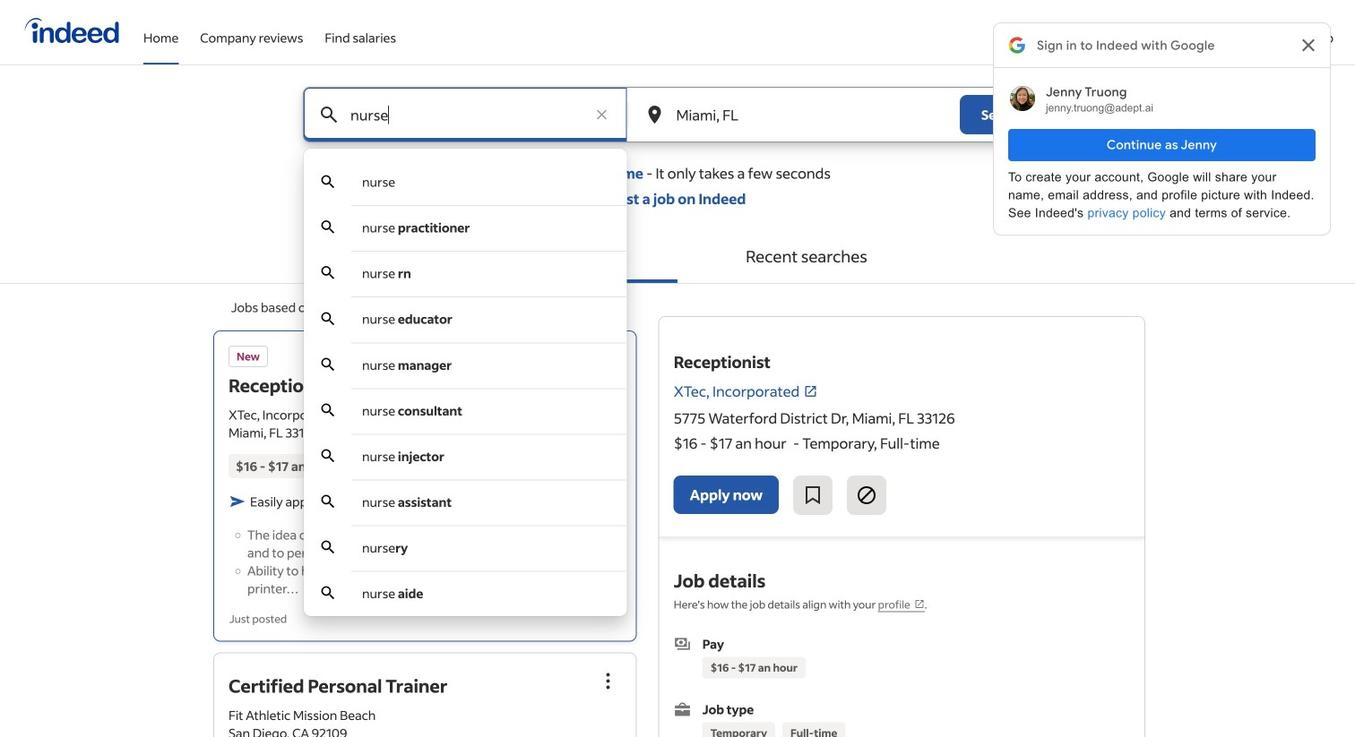 Task type: describe. For each thing, give the bounding box(es) containing it.
save this job image
[[803, 485, 824, 507]]

Edit location text field
[[673, 88, 924, 142]]

clear what input image
[[593, 106, 611, 124]]

nurse element
[[362, 174, 395, 190]]



Task type: locate. For each thing, give the bounding box(es) containing it.
None search field
[[289, 87, 1067, 617]]

main content
[[0, 87, 1356, 738]]

tab list
[[0, 230, 1356, 284]]

job actions for certified personal trainer is collapsed image
[[598, 671, 619, 693]]

job preferences (opens in a new window) image
[[914, 599, 925, 610]]

group
[[589, 340, 628, 379]]

xtec, incorporated (opens in a new tab) image
[[804, 385, 818, 399]]

not interested image
[[856, 485, 878, 507]]

search: Job title, keywords, or company text field
[[347, 88, 584, 142]]

search suggestions list box
[[304, 160, 627, 617]]



Task type: vqa. For each thing, say whether or not it's contained in the screenshot.
XTec, Incorporated (opens in a new tab) image
yes



